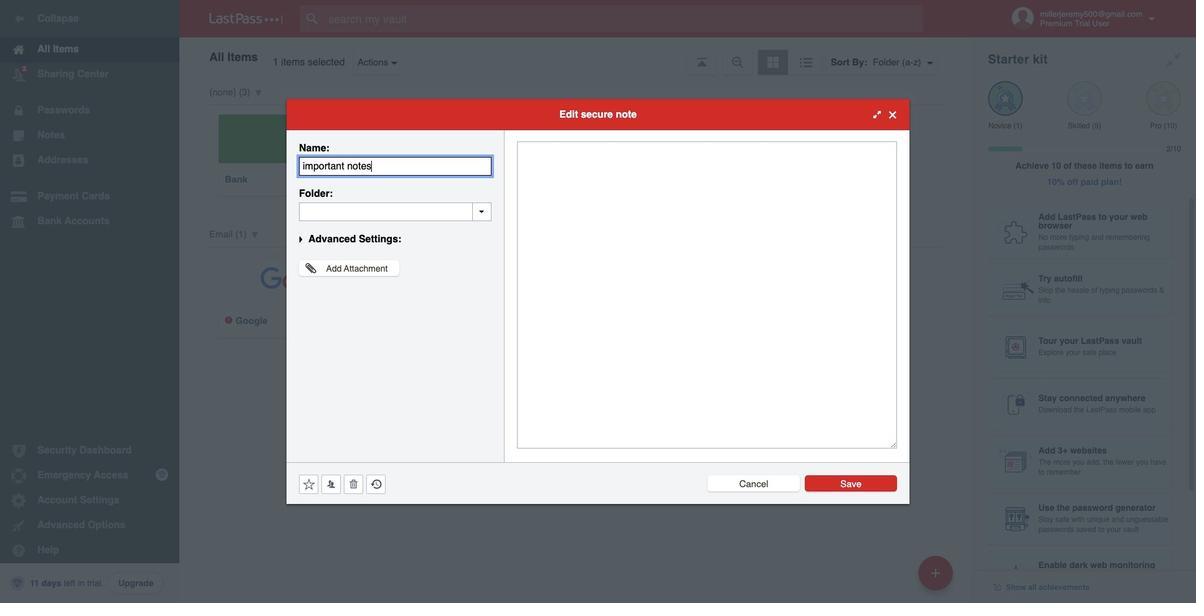 Task type: describe. For each thing, give the bounding box(es) containing it.
new item image
[[932, 569, 941, 577]]

main navigation navigation
[[0, 0, 180, 603]]

search my vault text field
[[300, 5, 948, 32]]

new item navigation
[[914, 552, 961, 603]]

lastpass image
[[209, 13, 283, 24]]



Task type: vqa. For each thing, say whether or not it's contained in the screenshot.
Vault options navigation
yes



Task type: locate. For each thing, give the bounding box(es) containing it.
dialog
[[287, 99, 910, 504]]

None text field
[[517, 141, 898, 449], [299, 157, 492, 176], [517, 141, 898, 449], [299, 157, 492, 176]]

Search search field
[[300, 5, 948, 32]]

None text field
[[299, 203, 492, 221]]

vault options navigation
[[180, 37, 974, 75]]



